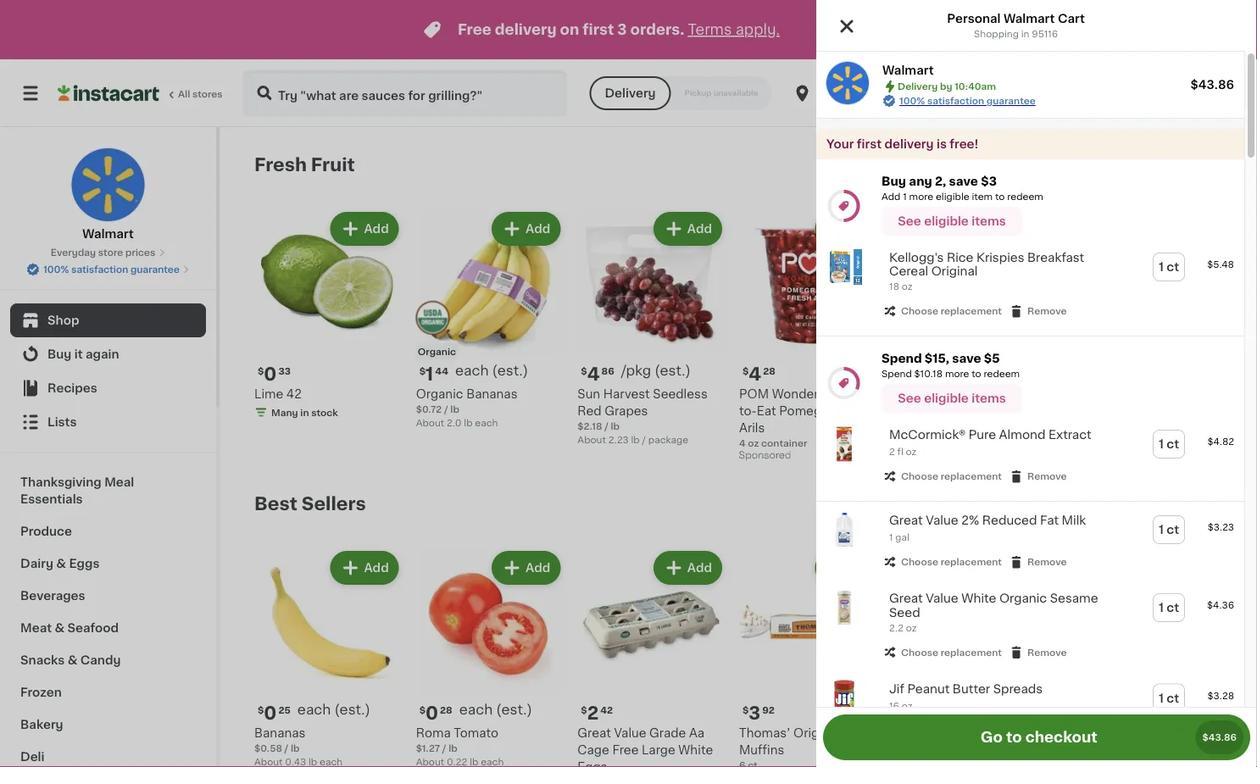 Task type: describe. For each thing, give the bounding box(es) containing it.
lime
[[254, 388, 283, 400]]

each right 44
[[455, 364, 489, 378]]

mandarins
[[901, 422, 963, 434]]

philadelphia original cream cheese, for 
[[901, 744, 1023, 767]]

(est.) for organic bananas
[[492, 364, 528, 378]]

about inside organic bananas $0.72 / lb about 2.0 lb each
[[416, 418, 444, 428]]

to- inside pom wonderful ready- to-eat pomegranate arils 4 oz container
[[739, 405, 757, 417]]

thomas'
[[739, 727, 791, 739]]

product group containing great value white organic sesame seed
[[817, 580, 1245, 670]]

product group containing kellogg's rice krispies breakfast cereal original
[[817, 239, 1245, 329]]

your
[[827, 138, 854, 150]]

sellers
[[302, 495, 366, 513]]

3 inside limited time offer region
[[618, 22, 627, 37]]

buy it again link
[[10, 337, 206, 371]]

$ for $ 0 33
[[258, 366, 264, 376]]

spend for $32,
[[906, 729, 937, 739]]

/ left package in the right of the page
[[642, 435, 646, 444]]

1 ct button for great value 2% reduced fat milk
[[1154, 517, 1185, 544]]

choose for great value white organic sesame seed
[[901, 648, 939, 657]]

/ inside bananas $0.58 / lb about 0.43 lb each
[[285, 744, 289, 753]]

remove button for extract
[[1009, 469, 1067, 484]]

organic bananas $0.72 / lb about 2.0 lb each
[[416, 388, 518, 428]]

lb up 0.43
[[291, 744, 300, 753]]

fresh
[[254, 156, 307, 173]]

store
[[98, 248, 123, 257]]

18 inside kellogg's rice krispies breakfast cereal original 18 oz
[[890, 282, 900, 291]]

25
[[278, 706, 291, 715]]

1 horizontal spatial delivery by 10:40am
[[1000, 87, 1135, 99]]

more inside "buy any 2, save $3 add 1 more eligible item to redeem"
[[909, 192, 934, 201]]

ct for mccormick® pure almond extract
[[1167, 439, 1180, 450]]

wonderful inside wonderful halos sweet, seedless, easy-to-peel mandarins 5 lb
[[901, 388, 963, 400]]

aa
[[689, 727, 705, 739]]

walmart image
[[827, 62, 869, 104]]

add for philadelphia original cream cheese, for 
[[1011, 562, 1036, 574]]

go
[[981, 731, 1003, 745]]

terms apply. link
[[688, 22, 780, 37]]

$ for $ 0 28
[[419, 706, 426, 715]]

original for 3
[[794, 727, 840, 739]]

remove button for breakfast
[[1009, 304, 1067, 319]]

many inside button
[[1080, 422, 1107, 431]]

1237
[[819, 87, 848, 99]]

produce link
[[10, 516, 206, 548]]

almond
[[999, 429, 1046, 441]]

100% satisfaction guarantee link
[[900, 94, 1036, 108]]

free inside limited time offer region
[[458, 22, 492, 37]]

buy any 2, save $3 add 1 more eligible item to redeem
[[882, 176, 1044, 201]]

walmart logo image
[[71, 148, 145, 222]]

0.43
[[285, 757, 306, 767]]

items for krispies
[[972, 215, 1006, 227]]

$32,
[[940, 729, 960, 739]]

choose replacement for 2%
[[901, 558, 1002, 567]]

size
[[1166, 727, 1191, 739]]

product group containing mccormick® pure almond extract
[[817, 417, 1245, 495]]

86
[[602, 366, 615, 376]]

best sellers
[[254, 495, 366, 513]]

eat
[[757, 405, 776, 417]]

choose replacement for krispies
[[901, 307, 1002, 316]]

1 vertical spatial walmart
[[883, 64, 934, 76]]

1 horizontal spatial by
[[1058, 87, 1075, 99]]

personal
[[947, 13, 1001, 25]]

jif peanut butter spreads 16 oz
[[890, 683, 1043, 710]]

dairy & eggs link
[[10, 548, 206, 580]]

view for 6
[[1015, 159, 1045, 170]]

$ 6 97
[[904, 366, 937, 383]]

1 vertical spatial $43.86
[[1203, 733, 1237, 742]]

promotion-wrapper element containing spend $15, save $5
[[817, 337, 1245, 502]]

1237 east saint james street
[[819, 87, 1008, 99]]

deli
[[20, 751, 44, 763]]

delivery by 10:40am link
[[973, 83, 1135, 103]]

all stores
[[178, 89, 223, 99]]

thanksgiving meal essentials
[[20, 477, 134, 505]]

each (est.) for fruit
[[455, 364, 528, 378]]

remove for reduced
[[1028, 558, 1067, 567]]

lb up 2.0
[[451, 405, 460, 414]]

1 up the a-
[[1159, 692, 1164, 704]]

each up tomato
[[459, 704, 493, 717]]

1 ct button for great value white organic sesame seed
[[1154, 595, 1185, 622]]

pomegranate
[[779, 405, 860, 417]]

0 horizontal spatial delivery by 10:40am
[[898, 82, 996, 91]]

22
[[1072, 705, 1095, 723]]

100% inside "button"
[[43, 265, 69, 274]]

fresh fruit
[[254, 156, 355, 173]]

add for great value grade aa cage free large white eggs
[[687, 562, 712, 574]]

for
[[996, 761, 1012, 767]]

1 left 44
[[426, 366, 433, 383]]

pure
[[969, 429, 996, 441]]

$5 for $15,
[[984, 353, 1000, 365]]

$ 4 28
[[743, 366, 776, 383]]

any
[[909, 176, 932, 187]]

choose replacement button for 2%
[[883, 555, 1002, 570]]

all for 6
[[1047, 159, 1061, 170]]

container
[[762, 439, 808, 448]]

add button for philadelphia original cream cheese, for 
[[979, 553, 1044, 583]]

towels
[[1101, 744, 1141, 756]]

$0.72
[[416, 405, 442, 414]]

bananas inside bananas $0.58 / lb about 0.43 lb each
[[254, 727, 306, 739]]

a-
[[1152, 727, 1166, 739]]

$5 for $32,
[[987, 729, 1000, 739]]

large
[[642, 744, 676, 756]]

product group containing 2
[[578, 548, 726, 767]]

0 horizontal spatial by
[[940, 82, 953, 91]]

add button for bananas
[[332, 553, 397, 583]]

see eligible items button for kellogg's
[[882, 207, 1023, 236]]

gal
[[896, 533, 910, 542]]

ct for great value 2% reduced fat milk
[[1167, 524, 1180, 536]]

& for meat
[[55, 622, 65, 634]]

lists link
[[10, 405, 206, 439]]

to inside "spend $15, save $5 spend $10.18 more to redeem"
[[972, 369, 982, 379]]

peanut
[[908, 683, 950, 695]]

2 horizontal spatial to
[[1007, 731, 1022, 745]]

choose replacement button for almond
[[883, 469, 1002, 484]]

$0.58
[[254, 744, 282, 753]]

pom
[[739, 388, 769, 400]]

about inside bananas $0.58 / lb about 0.43 lb each
[[254, 757, 283, 767]]

east
[[851, 87, 880, 99]]

thomas' original english muffins
[[739, 727, 886, 756]]

halos
[[966, 388, 1000, 400]]

remove for organic
[[1028, 648, 1067, 657]]

meat
[[20, 622, 52, 634]]

/ inside organic bananas $0.72 / lb about 2.0 lb each
[[444, 405, 448, 414]]

$1.27
[[416, 744, 440, 753]]

lb right 2.23
[[631, 435, 640, 444]]

cart
[[1058, 13, 1085, 25]]

1 inside "buy any 2, save $3 add 1 more eligible item to redeem"
[[903, 192, 907, 201]]

see for spend
[[898, 393, 922, 405]]

ct for kellogg's rice krispies breakfast cereal original
[[1167, 261, 1180, 273]]

16
[[890, 701, 900, 710]]

$2.18
[[578, 422, 602, 431]]

snacks & candy link
[[10, 644, 206, 677]]

add inside "buy any 2, save $3 add 1 more eligible item to redeem"
[[882, 192, 901, 201]]

$1.44 each (estimated) element
[[416, 363, 564, 386]]

orders.
[[630, 22, 685, 37]]

each inside the roma tomato $1.27 / lb about 0.22 lb each
[[481, 757, 504, 767]]

1 ct for great value white organic sesame seed
[[1159, 602, 1180, 614]]

each inside organic bananas $0.72 / lb about 2.0 lb each
[[475, 418, 498, 428]]

1 left $3.23
[[1159, 524, 1164, 536]]

(est.) for roma tomato
[[496, 704, 532, 717]]

1 horizontal spatial 100% satisfaction guarantee
[[900, 96, 1036, 106]]

1 vertical spatial first
[[857, 138, 882, 150]]

butter
[[953, 683, 991, 695]]

remove for extract
[[1028, 472, 1067, 481]]

2,
[[935, 176, 947, 187]]

remove button for reduced
[[1009, 555, 1067, 570]]

1 ct for kellogg's rice krispies breakfast cereal original
[[1159, 261, 1180, 273]]

instacart logo image
[[58, 83, 159, 103]]

eligible for save
[[924, 393, 969, 405]]

produce
[[20, 526, 72, 538]]

original for spend $32, save $5
[[977, 744, 1023, 756]]

0 horizontal spatial in
[[300, 408, 309, 417]]

milk
[[1062, 515, 1086, 527]]

jif peanut butter spreads image
[[827, 680, 862, 716]]

0 horizontal spatial 42
[[286, 388, 302, 400]]

organic for organic bananas $0.72 / lb about 2.0 lb each
[[416, 388, 463, 400]]

frozen link
[[10, 677, 206, 709]]

1 ct for mccormick® pure almond extract
[[1159, 439, 1180, 450]]

in inside personal walmart cart shopping in 95116
[[1022, 29, 1030, 39]]

0 horizontal spatial 10:40am
[[955, 82, 996, 91]]

0 vertical spatial eggs
[[69, 558, 100, 570]]

1 left $4.36
[[1159, 602, 1164, 614]]

wonderful halos sweet, seedless, easy-to-peel mandarins 5 lb
[[901, 388, 1044, 448]]

snacks
[[20, 655, 65, 666]]

lb right 0.43
[[309, 757, 317, 767]]

0 vertical spatial 100%
[[900, 96, 925, 106]]

in inside many in stock button
[[1109, 422, 1118, 431]]

best
[[254, 495, 298, 513]]

seedless,
[[901, 405, 959, 417]]

checkout
[[1026, 731, 1098, 745]]

frozen
[[20, 687, 62, 699]]

harvest
[[603, 388, 650, 400]]

2%
[[962, 515, 980, 527]]

all
[[178, 89, 190, 99]]

1 ct for great value 2% reduced fat milk
[[1159, 524, 1180, 536]]

100% satisfaction guarantee inside "button"
[[43, 265, 180, 274]]

choose for great value 2% reduced fat milk
[[901, 558, 939, 567]]

about inside the roma tomato $1.27 / lb about 0.22 lb each
[[416, 757, 444, 767]]

$4.86 per package (estimated) element
[[578, 363, 726, 386]]

1 horizontal spatial 5
[[911, 705, 923, 723]]

add button for great value grade aa cage free large white eggs
[[655, 553, 721, 583]]

muffins
[[739, 744, 785, 756]]

/ right $2.18
[[605, 422, 609, 431]]

4 for $ 4 28
[[749, 366, 762, 383]]

personal walmart cart shopping in 95116
[[947, 13, 1085, 39]]

view for spend $32, save $5
[[1015, 498, 1045, 510]]

great for great value 2% reduced fat milk
[[890, 515, 923, 527]]

5 inside wonderful halos sweet, seedless, easy-to-peel mandarins 5 lb
[[901, 439, 907, 448]]

lb inside wonderful halos sweet, seedless, easy-to-peel mandarins 5 lb
[[910, 439, 919, 448]]

white inside great value white organic sesame seed 2.2 oz
[[962, 593, 997, 605]]

item carousel region containing fresh fruit
[[254, 148, 1211, 473]]

seafood
[[67, 622, 119, 634]]

lb up 0.22
[[449, 744, 458, 753]]

delivery button
[[590, 76, 671, 110]]

$ for $ 4 86
[[581, 366, 587, 376]]

promotion-wrapper element containing buy any 2, save $3
[[817, 159, 1245, 337]]

many in stock inside many in stock button
[[1080, 422, 1147, 431]]

$ 3 92
[[743, 705, 775, 723]]

& for dairy
[[56, 558, 66, 570]]

3 inside product group
[[749, 705, 761, 723]]

kellogg's rice krispies breakfast cereal original 18 oz
[[890, 252, 1085, 291]]

$3.28
[[1208, 691, 1235, 700]]



Task type: vqa. For each thing, say whether or not it's contained in the screenshot.
Almond CHOOSE REPLACEMENT
yes



Task type: locate. For each thing, give the bounding box(es) containing it.
5 1 ct button from the top
[[1154, 685, 1185, 712]]

free
[[458, 22, 492, 37], [613, 744, 639, 756]]

1 choose replacement button from the top
[[883, 304, 1002, 319]]

product group containing 5
[[901, 548, 1049, 767]]

4 1 ct from the top
[[1159, 602, 1180, 614]]

$ inside $ 0 28
[[419, 706, 426, 715]]

item carousel region containing best sellers
[[254, 487, 1211, 767]]

choose replacement for white
[[901, 648, 1002, 657]]

0 horizontal spatial buy
[[47, 349, 72, 360]]

items for almond
[[972, 393, 1006, 405]]

$ inside '$ 0 33'
[[258, 366, 264, 376]]

oz inside jif peanut butter spreads 16 oz
[[902, 701, 913, 710]]

0.22
[[447, 757, 468, 767]]

(est.)
[[492, 364, 528, 378], [655, 364, 691, 378], [334, 704, 370, 717], [496, 704, 532, 717]]

1 ct button for kellogg's rice krispies breakfast cereal original
[[1154, 254, 1185, 281]]

1 vertical spatial item carousel region
[[254, 487, 1211, 767]]

4 choose replacement button from the top
[[883, 645, 1002, 660]]

1 left gal
[[890, 533, 893, 542]]

2 wonderful from the left
[[901, 388, 963, 400]]

1 see from the top
[[898, 215, 922, 227]]

oz down arils
[[748, 439, 759, 448]]

0 horizontal spatial to
[[972, 369, 982, 379]]

2 promotion-wrapper element from the top
[[817, 337, 1245, 502]]

see eligible items button down "spend $15, save $5 spend $10.18 more to redeem"
[[882, 384, 1023, 413]]

$5 inside product group
[[987, 729, 1000, 739]]

1 horizontal spatial stock
[[1120, 422, 1147, 431]]

remove down breakfast at top right
[[1028, 307, 1067, 316]]

$ inside $ 2 42
[[581, 706, 587, 715]]

add for lime 42
[[364, 223, 389, 235]]

$ 4 86
[[581, 366, 615, 383]]

42 inside $ 2 42
[[601, 706, 613, 715]]

1 vertical spatial bananas
[[254, 727, 306, 739]]

0 horizontal spatial many
[[271, 408, 298, 417]]

english
[[843, 727, 886, 739]]

0 horizontal spatial stock
[[311, 408, 338, 417]]

2 see eligible items button from the top
[[882, 384, 1023, 413]]

kellogg's rice krispies breakfast cereal original image
[[827, 249, 862, 285]]

$ for $ 4 28
[[743, 366, 749, 376]]

add for roma tomato
[[526, 562, 551, 574]]

0 vertical spatial all
[[1047, 159, 1061, 170]]

sponsored badge image
[[739, 451, 791, 461]]

(est.) inside $0.28 each (estimated) element
[[496, 704, 532, 717]]

many in stock button
[[1063, 209, 1211, 436]]

0 vertical spatial in
[[1022, 29, 1030, 39]]

sesame
[[1050, 593, 1099, 605]]

choose replacement for almond
[[901, 472, 1002, 481]]

4 for $ 4 86
[[587, 366, 600, 383]]

28 for 4
[[763, 366, 776, 376]]

2 vertical spatial value
[[614, 727, 647, 739]]

0 vertical spatial 2
[[890, 447, 895, 457]]

everyday store prices link
[[51, 246, 166, 259]]

limited time offer region
[[0, 0, 1207, 59]]

product group
[[817, 239, 1245, 329], [817, 417, 1245, 495], [817, 502, 1245, 580], [817, 580, 1245, 670]]

2 choose replacement from the top
[[901, 472, 1002, 481]]

0 horizontal spatial 5
[[901, 439, 907, 448]]

redeem
[[1008, 192, 1044, 201], [984, 369, 1020, 379]]

bananas down $1.44 each (estimated) element
[[466, 388, 518, 400]]

2 vertical spatial original
[[977, 744, 1023, 756]]

choose replacement button for white
[[883, 645, 1002, 660]]

1 horizontal spatial 2
[[890, 447, 895, 457]]

0 vertical spatial value
[[926, 515, 959, 527]]

white down great value 2% reduced fat milk 1 gal
[[962, 593, 997, 605]]

ct up size
[[1167, 692, 1180, 704]]

0 vertical spatial free
[[458, 22, 492, 37]]

2 items from the top
[[972, 393, 1006, 405]]

1 ct for jif peanut butter spreads
[[1159, 692, 1180, 704]]

1 horizontal spatial satisfaction
[[928, 96, 985, 106]]

3
[[618, 22, 627, 37], [749, 705, 761, 723]]

value inside great value grade aa cage free large white eggs
[[614, 727, 647, 739]]

3 1 ct from the top
[[1159, 524, 1180, 536]]

1 vertical spatial $5
[[987, 729, 1000, 739]]

each (est.) up organic bananas $0.72 / lb about 2.0 lb each
[[455, 364, 528, 378]]

eligible for 2,
[[924, 215, 969, 227]]

10:40am up 100% satisfaction guarantee link
[[955, 82, 996, 91]]

spend down $ 5 76
[[906, 729, 937, 739]]

item carousel region
[[254, 148, 1211, 473], [254, 487, 1211, 767]]

thanksgiving meal essentials link
[[10, 466, 206, 516]]

(est.) inside $4.86 per package (estimated) element
[[655, 364, 691, 378]]

mccormick® pure almond extract 2 fl oz
[[890, 429, 1092, 457]]

/
[[444, 405, 448, 414], [605, 422, 609, 431], [642, 435, 646, 444], [285, 744, 289, 753], [442, 744, 446, 753]]

about down $1.27
[[416, 757, 444, 767]]

/ up 2.0
[[444, 405, 448, 414]]

oz inside kellogg's rice krispies breakfast cereal original 18 oz
[[902, 282, 913, 291]]

great inside great value 2% reduced fat milk 1 gal
[[890, 515, 923, 527]]

buy for buy it again
[[47, 349, 72, 360]]

2.0
[[447, 418, 462, 428]]

organic inside organic bananas $0.72 / lb about 2.0 lb each
[[416, 388, 463, 400]]

roma
[[416, 727, 451, 739]]

save for $32,
[[963, 729, 985, 739]]

each down tomato
[[481, 757, 504, 767]]

1 horizontal spatial guarantee
[[987, 96, 1036, 106]]

1 horizontal spatial bananas
[[466, 388, 518, 400]]

2 see from the top
[[898, 393, 922, 405]]

4 down arils
[[739, 439, 746, 448]]

great inside great value white organic sesame seed 2.2 oz
[[890, 593, 923, 605]]

save inside "buy any 2, save $3 add 1 more eligible item to redeem"
[[949, 176, 978, 187]]

view left (40+)
[[1015, 159, 1045, 170]]

10:40am inside delivery by 10:40am link
[[1078, 87, 1135, 99]]

3 choose replacement from the top
[[901, 558, 1002, 567]]

see eligible items button for mccormick®
[[882, 384, 1023, 413]]

oz right the fl
[[906, 447, 917, 457]]

95116
[[1032, 29, 1058, 39]]

1 down your first delivery is free!
[[903, 192, 907, 201]]

$ up pom
[[743, 366, 749, 376]]

1 vertical spatial see eligible items
[[898, 393, 1006, 405]]

free inside great value grade aa cage free large white eggs
[[613, 744, 639, 756]]

$ 22 18
[[1066, 705, 1108, 723]]

great for great value white organic sesame seed
[[890, 593, 923, 605]]

add button for organic bananas
[[494, 214, 559, 244]]

$ inside $ 6 97
[[904, 366, 911, 376]]

everyday store prices
[[51, 248, 155, 257]]

1 vertical spatial redeem
[[984, 369, 1020, 379]]

mccormick® pure almond extract image
[[827, 427, 862, 462]]

0 vertical spatial 100% satisfaction guarantee
[[900, 96, 1036, 106]]

great value 2% reduced fat milk 1 gal
[[890, 515, 1086, 542]]

1 vertical spatial value
[[926, 593, 959, 605]]

thanksgiving
[[20, 477, 102, 488]]

2 1 ct from the top
[[1159, 439, 1180, 450]]

1 horizontal spatial wonderful
[[901, 388, 963, 400]]

product group containing 1
[[416, 209, 564, 430]]

jif
[[890, 683, 905, 695]]

product group containing 3
[[739, 548, 888, 767]]

0 vertical spatial guarantee
[[987, 96, 1036, 106]]

$ inside the $ 4 86
[[581, 366, 587, 376]]

/pkg
[[621, 364, 651, 378]]

1 see eligible items from the top
[[898, 215, 1006, 227]]

promotion-wrapper element
[[817, 159, 1245, 337], [817, 337, 1245, 502]]

0 for roma tomato
[[426, 705, 438, 723]]

oz right 2.2
[[906, 623, 917, 632]]

4 product group from the top
[[817, 580, 1245, 670]]

1 vertical spatial &
[[55, 622, 65, 634]]

all for spend $32, save $5
[[1048, 498, 1062, 510]]

10:40am
[[955, 82, 996, 91], [1078, 87, 1135, 99]]

items up easy-
[[972, 393, 1006, 405]]

0 horizontal spatial wonderful
[[772, 388, 834, 400]]

0 horizontal spatial white
[[679, 744, 713, 756]]

remove button up view all (30+)
[[1009, 469, 1067, 484]]

oz
[[902, 282, 913, 291], [748, 439, 759, 448], [906, 447, 917, 457], [906, 623, 917, 632], [902, 701, 913, 710]]

0 horizontal spatial 2
[[587, 705, 599, 723]]

$ up cage
[[581, 706, 587, 715]]

view all (40+) button
[[1008, 148, 1116, 181]]

1 vertical spatial more
[[945, 369, 970, 379]]

$ for $ 3 92
[[743, 706, 749, 715]]

1 vertical spatial 18
[[1097, 706, 1108, 715]]

bakery link
[[10, 709, 206, 741]]

many in stock down lime 42
[[271, 408, 338, 417]]

1 inside great value 2% reduced fat milk 1 gal
[[890, 533, 893, 542]]

5 1 ct from the top
[[1159, 692, 1180, 704]]

about down '$0.58'
[[254, 757, 283, 767]]

organic left sesame on the bottom right of page
[[1000, 593, 1047, 605]]

&
[[56, 558, 66, 570], [55, 622, 65, 634], [68, 655, 77, 666]]

0 vertical spatial see eligible items
[[898, 215, 1006, 227]]

1 ct left $4.36
[[1159, 602, 1180, 614]]

(est.) for sun harvest seedless red grapes
[[655, 364, 691, 378]]

0 horizontal spatial delivery
[[495, 22, 557, 37]]

product group containing great value 2% reduced fat milk
[[817, 502, 1245, 580]]

each (est.) right 25
[[297, 704, 370, 717]]

1 ct button left '$5.48'
[[1154, 254, 1185, 281]]

oz inside 'mccormick® pure almond extract 2 fl oz'
[[906, 447, 917, 457]]

0 vertical spatial delivery
[[495, 22, 557, 37]]

4 choose from the top
[[901, 648, 939, 657]]

oz inside great value white organic sesame seed 2.2 oz
[[906, 623, 917, 632]]

choose for kellogg's rice krispies breakfast cereal original
[[901, 307, 939, 316]]

to- inside wonderful halos sweet, seedless, easy-to-peel mandarins 5 lb
[[996, 405, 1014, 417]]

organic for organic
[[418, 347, 456, 356]]

2 replacement from the top
[[941, 472, 1002, 481]]

spend inside product group
[[906, 729, 937, 739]]

28 up roma
[[440, 706, 453, 715]]

buy inside buy it again link
[[47, 349, 72, 360]]

0 vertical spatial item carousel region
[[254, 148, 1211, 473]]

2 all from the top
[[1048, 498, 1062, 510]]

your first delivery is free!
[[827, 138, 979, 150]]

delivery by 10:40am down "95116"
[[1000, 87, 1135, 99]]

1 vertical spatial free
[[613, 744, 639, 756]]

sun
[[578, 388, 600, 400]]

cream
[[901, 761, 941, 767]]

$5 inside "spend $15, save $5 spend $10.18 more to redeem"
[[984, 353, 1000, 365]]

great up cage
[[578, 727, 611, 739]]

replacement for white
[[941, 648, 1002, 657]]

save right 2,
[[949, 176, 978, 187]]

eligible inside "buy any 2, save $3 add 1 more eligible item to redeem"
[[936, 192, 970, 201]]

3 remove from the top
[[1028, 558, 1067, 567]]

0 vertical spatial $43.86
[[1191, 79, 1235, 91]]

shopping
[[974, 29, 1019, 39]]

buy
[[882, 176, 907, 187], [47, 349, 72, 360]]

4 choose replacement from the top
[[901, 648, 1002, 657]]

2 choose replacement button from the top
[[883, 469, 1002, 484]]

walmart up "95116"
[[1004, 13, 1055, 25]]

choose replacement up $15,
[[901, 307, 1002, 316]]

$15,
[[925, 353, 950, 365]]

1 1 ct from the top
[[1159, 261, 1180, 273]]

more down $15,
[[945, 369, 970, 379]]

10:40am up (40+)
[[1078, 87, 1135, 99]]

$ 0 33
[[258, 366, 291, 383]]

guarantee inside "button"
[[131, 265, 180, 274]]

organic inside great value white organic sesame seed 2.2 oz
[[1000, 593, 1047, 605]]

(est.) up seedless
[[655, 364, 691, 378]]

bounty
[[1063, 727, 1106, 739]]

ct for great value white organic sesame seed
[[1167, 602, 1180, 614]]

great inside great value grade aa cage free large white eggs
[[578, 727, 611, 739]]

1 remove button from the top
[[1009, 304, 1067, 319]]

$ for $ 1 44
[[419, 366, 426, 376]]

1 horizontal spatial to-
[[996, 405, 1014, 417]]

2 remove from the top
[[1028, 472, 1067, 481]]

28 up pom
[[763, 366, 776, 376]]

cereal
[[890, 265, 929, 277]]

2 item carousel region from the top
[[254, 487, 1211, 767]]

3 left "orders."
[[618, 22, 627, 37]]

18 inside $ 22 18
[[1097, 706, 1108, 715]]

1 horizontal spatial more
[[945, 369, 970, 379]]

to- up arils
[[739, 405, 757, 417]]

$ for $ 5 76
[[904, 706, 911, 715]]

(40+)
[[1064, 159, 1097, 170]]

remove for breakfast
[[1028, 307, 1067, 316]]

(est.) up tomato
[[496, 704, 532, 717]]

28 inside $ 0 28
[[440, 706, 453, 715]]

100% satisfaction guarantee button
[[26, 259, 190, 276]]

5 left the 76
[[911, 705, 923, 723]]

bananas inside organic bananas $0.72 / lb about 2.0 lb each
[[466, 388, 518, 400]]

$ inside $ 1 44
[[419, 366, 426, 376]]

saint
[[883, 87, 917, 99]]

see eligible items button
[[882, 207, 1023, 236], [882, 384, 1023, 413]]

lb
[[451, 405, 460, 414], [464, 418, 473, 428], [611, 422, 620, 431], [631, 435, 640, 444], [910, 439, 919, 448], [291, 744, 300, 753], [449, 744, 458, 753], [309, 757, 317, 767], [470, 757, 479, 767]]

replacement for almond
[[941, 472, 1002, 481]]

2 product group from the top
[[817, 417, 1245, 495]]

0 horizontal spatial satisfaction
[[71, 265, 128, 274]]

1 to- from the left
[[739, 405, 757, 417]]

1 vertical spatial organic
[[416, 388, 463, 400]]

3 choose replacement button from the top
[[883, 555, 1002, 570]]

2 choose from the top
[[901, 472, 939, 481]]

4 1 ct button from the top
[[1154, 595, 1185, 622]]

see eligible items for mccormick®
[[898, 393, 1006, 405]]

add button for roma tomato
[[494, 553, 559, 583]]

$
[[258, 366, 264, 376], [419, 366, 426, 376], [743, 366, 749, 376], [904, 366, 911, 376], [581, 366, 587, 376], [258, 706, 264, 715], [419, 706, 426, 715], [743, 706, 749, 715], [904, 706, 911, 715], [581, 706, 587, 715], [1066, 706, 1072, 715]]

1 replacement from the top
[[941, 307, 1002, 316]]

0 vertical spatial save
[[949, 176, 978, 187]]

satisfaction inside "button"
[[71, 265, 128, 274]]

peel
[[1014, 405, 1039, 417]]

1 horizontal spatial delivery
[[898, 82, 938, 91]]

3 product group from the top
[[817, 502, 1245, 580]]

great value 2% reduced fat milk image
[[827, 512, 862, 548]]

4 remove from the top
[[1028, 648, 1067, 657]]

all up fat on the right bottom of the page
[[1048, 498, 1062, 510]]

0 vertical spatial organic
[[418, 347, 456, 356]]

100% satisfaction guarantee down store
[[43, 265, 180, 274]]

guarantee
[[987, 96, 1036, 106], [131, 265, 180, 274]]

3 remove button from the top
[[1009, 555, 1067, 570]]

$ 0 25
[[258, 705, 291, 723]]

each (est.) inside $0.25 each (estimated) element
[[297, 704, 370, 717]]

3 ct from the top
[[1167, 524, 1180, 536]]

0 left 33
[[264, 366, 277, 383]]

oz right 16
[[902, 701, 913, 710]]

add for sun harvest seedless red grapes
[[687, 223, 712, 235]]

delivery down free delivery on first 3 orders. terms apply.
[[605, 87, 656, 99]]

save for $15,
[[953, 353, 982, 365]]

guarantee down "prices"
[[131, 265, 180, 274]]

everyday
[[51, 248, 96, 257]]

fl
[[898, 447, 904, 457]]

dairy
[[20, 558, 53, 570]]

2 see eligible items from the top
[[898, 393, 1006, 405]]

krispies
[[977, 252, 1025, 264]]

wonderful inside pom wonderful ready- to-eat pomegranate arils 4 oz container
[[772, 388, 834, 400]]

4 replacement from the top
[[941, 648, 1002, 657]]

1 vertical spatial great
[[890, 593, 923, 605]]

service type group
[[590, 76, 772, 110]]

2 vertical spatial organic
[[1000, 593, 1047, 605]]

4 inside pom wonderful ready- to-eat pomegranate arils 4 oz container
[[739, 439, 746, 448]]

oz inside pom wonderful ready- to-eat pomegranate arils 4 oz container
[[748, 439, 759, 448]]

/ right $1.27
[[442, 744, 446, 753]]

$ for $ 22 18
[[1066, 706, 1072, 715]]

ct left '$5.48'
[[1167, 261, 1180, 273]]

delivery left on
[[495, 22, 557, 37]]

0 horizontal spatial free
[[458, 22, 492, 37]]

1 vertical spatial buy
[[47, 349, 72, 360]]

$ 0 28
[[419, 705, 453, 723]]

$ left 25
[[258, 706, 264, 715]]

18 down cereal
[[890, 282, 900, 291]]

$ 2 42
[[581, 705, 613, 723]]

$4.82
[[1208, 437, 1235, 447]]

all
[[1047, 159, 1061, 170], [1048, 498, 1062, 510]]

$0.25 each (estimated) element
[[254, 703, 402, 725]]

first right on
[[583, 22, 614, 37]]

in left "95116"
[[1022, 29, 1030, 39]]

eggs down cage
[[578, 761, 608, 767]]

11 button
[[1155, 73, 1224, 114]]

$ for $ 6 97
[[904, 366, 911, 376]]

see eligible items for kellogg's
[[898, 215, 1006, 227]]

ct for jif peanut butter spreads
[[1167, 692, 1180, 704]]

1 remove from the top
[[1028, 307, 1067, 316]]

eggs
[[69, 558, 100, 570], [578, 761, 608, 767]]

to- down sweet,
[[996, 405, 1014, 417]]

add button for wonderful halos sweet, seedless, easy-to-peel mandarins
[[979, 214, 1044, 244]]

0 vertical spatial redeem
[[1008, 192, 1044, 201]]

2 view from the top
[[1015, 498, 1045, 510]]

eligible down 2,
[[936, 192, 970, 201]]

$5 up the halos
[[984, 353, 1000, 365]]

1 horizontal spatial many
[[1080, 422, 1107, 431]]

1 view from the top
[[1015, 159, 1045, 170]]

1 ct button for jif peanut butter spreads
[[1154, 685, 1185, 712]]

1 product group from the top
[[817, 239, 1245, 329]]

add button for lime 42
[[332, 214, 397, 244]]

replacement for krispies
[[941, 307, 1002, 316]]

spreads
[[993, 683, 1043, 695]]

delivery inside limited time offer region
[[495, 22, 557, 37]]

add button for sun harvest seedless red grapes
[[655, 214, 721, 244]]

2 horizontal spatial in
[[1109, 422, 1118, 431]]

reduced
[[983, 515, 1037, 527]]

0 horizontal spatial delivery
[[605, 87, 656, 99]]

0 horizontal spatial guarantee
[[131, 265, 180, 274]]

2 to- from the left
[[996, 405, 1014, 417]]

eggs inside great value grade aa cage free large white eggs
[[578, 761, 608, 767]]

buy it again
[[47, 349, 119, 360]]

1 choose replacement from the top
[[901, 307, 1002, 316]]

1 all from the top
[[1047, 159, 1061, 170]]

cage
[[578, 744, 610, 756]]

1 vertical spatial stock
[[1120, 422, 1147, 431]]

& right meat
[[55, 622, 65, 634]]

deli link
[[10, 741, 206, 767]]

value inside great value white organic sesame seed 2.2 oz
[[926, 593, 959, 605]]

/pkg (est.)
[[621, 364, 691, 378]]

buy for buy any 2, save $3 add 1 more eligible item to redeem
[[882, 176, 907, 187]]

original inside philadelphia original cream cheese, for
[[977, 744, 1023, 756]]

see up kellogg's
[[898, 215, 922, 227]]

in down lime 42
[[300, 408, 309, 417]]

1 vertical spatial save
[[953, 353, 982, 365]]

add for organic bananas
[[526, 223, 551, 235]]

lb right 0.22
[[470, 757, 479, 767]]

value for white
[[926, 593, 959, 605]]

remove up view all (30+)
[[1028, 472, 1067, 481]]

redeem right item
[[1008, 192, 1044, 201]]

white inside great value grade aa cage free large white eggs
[[679, 744, 713, 756]]

grapes
[[605, 405, 648, 417]]

92
[[763, 706, 775, 715]]

2 horizontal spatial 4
[[749, 366, 762, 383]]

$ 5 76
[[904, 705, 936, 723]]

eligible
[[936, 192, 970, 201], [924, 215, 969, 227], [924, 393, 969, 405]]

1 horizontal spatial white
[[962, 593, 997, 605]]

apply.
[[736, 22, 780, 37]]

product group containing 6
[[901, 209, 1049, 450]]

1 horizontal spatial free
[[613, 744, 639, 756]]

$ left 92
[[743, 706, 749, 715]]

james
[[920, 87, 964, 99]]

1 ct up size
[[1159, 692, 1180, 704]]

each (est.) for sellers
[[459, 704, 532, 717]]

1 1 ct button from the top
[[1154, 254, 1185, 281]]

meal
[[104, 477, 134, 488]]

each inside bananas $0.58 / lb about 0.43 lb each
[[320, 757, 343, 767]]

street
[[967, 87, 1008, 99]]

lb up 2.23
[[611, 422, 620, 431]]

0 vertical spatial $5
[[984, 353, 1000, 365]]

1 vertical spatial white
[[679, 744, 713, 756]]

see eligible items down "buy any 2, save $3 add 1 more eligible item to redeem"
[[898, 215, 1006, 227]]

value for grade
[[614, 727, 647, 739]]

2 horizontal spatial delivery
[[1000, 87, 1055, 99]]

save
[[949, 176, 978, 187], [953, 353, 982, 365], [963, 729, 985, 739]]

None search field
[[243, 70, 568, 117]]

spend $15, save $5 spend $10.18 more to redeem
[[882, 353, 1020, 379]]

about inside sun harvest seedless red grapes $2.18 / lb about 2.23 lb / package
[[578, 435, 606, 444]]

0 horizontal spatial 18
[[890, 282, 900, 291]]

stock inside button
[[1120, 422, 1147, 431]]

1 left "$4.82"
[[1159, 439, 1164, 450]]

0 vertical spatial see eligible items button
[[882, 207, 1023, 236]]

remove up the spreads
[[1028, 648, 1067, 657]]

save right $32,
[[963, 729, 985, 739]]

redeem inside "spend $15, save $5 spend $10.18 more to redeem"
[[984, 369, 1020, 379]]

delivery by 10:40am
[[898, 82, 996, 91], [1000, 87, 1135, 99]]

oz down cereal
[[902, 282, 913, 291]]

redeem up the halos
[[984, 369, 1020, 379]]

(est.) for bananas
[[334, 704, 370, 717]]

44
[[435, 366, 449, 376]]

product group
[[254, 209, 402, 423], [416, 209, 564, 430], [578, 209, 726, 447], [739, 209, 888, 465], [901, 209, 1049, 450], [254, 548, 402, 767], [416, 548, 564, 767], [578, 548, 726, 767], [739, 548, 888, 767], [901, 548, 1049, 767]]

0 vertical spatial satisfaction
[[928, 96, 985, 106]]

$ for $ 2 42
[[581, 706, 587, 715]]

remove down fat on the right bottom of the page
[[1028, 558, 1067, 567]]

0 vertical spatial many
[[271, 408, 298, 417]]

great value white organic sesame seed image
[[827, 590, 862, 626]]

1 see eligible items button from the top
[[882, 207, 1023, 236]]

1 vertical spatial delivery
[[885, 138, 934, 150]]

0 vertical spatial more
[[909, 192, 934, 201]]

breakfast
[[1028, 252, 1085, 264]]

by up 100% satisfaction guarantee link
[[940, 82, 953, 91]]

2 vertical spatial great
[[578, 727, 611, 739]]

view up fat on the right bottom of the page
[[1015, 498, 1045, 510]]

0 horizontal spatial many in stock
[[271, 408, 338, 417]]

0 horizontal spatial more
[[909, 192, 934, 201]]

walmart link
[[71, 148, 145, 243]]

$ for $ 0 25
[[258, 706, 264, 715]]

original inside kellogg's rice krispies breakfast cereal original 18 oz
[[932, 265, 978, 277]]

go to checkout
[[981, 731, 1098, 745]]

2
[[890, 447, 895, 457], [587, 705, 599, 723]]

$ inside $ 4 28
[[743, 366, 749, 376]]

spend for $15,
[[882, 353, 922, 365]]

first inside limited time offer region
[[583, 22, 614, 37]]

satisfaction down the everyday store prices
[[71, 265, 128, 274]]

3 1 ct button from the top
[[1154, 517, 1185, 544]]

each (est.) inside $1.44 each (estimated) element
[[455, 364, 528, 378]]

1 ct from the top
[[1167, 261, 1180, 273]]

view all (30+) button
[[1009, 487, 1116, 521]]

0 up roma
[[426, 705, 438, 723]]

delivery inside "button"
[[605, 87, 656, 99]]

save inside "spend $15, save $5 spend $10.18 more to redeem"
[[953, 353, 982, 365]]

2 vertical spatial in
[[1109, 422, 1118, 431]]

$ inside $ 22 18
[[1066, 706, 1072, 715]]

terms
[[688, 22, 732, 37]]

0 vertical spatial items
[[972, 215, 1006, 227]]

2 vertical spatial &
[[68, 655, 77, 666]]

$ inside $ 0 25
[[258, 706, 264, 715]]

1 ct button
[[1154, 254, 1185, 281], [1154, 431, 1185, 458], [1154, 517, 1185, 544], [1154, 595, 1185, 622], [1154, 685, 1185, 712]]

1 items from the top
[[972, 215, 1006, 227]]

see up seedless,
[[898, 393, 922, 405]]

each (est.) inside $0.28 each (estimated) element
[[459, 704, 532, 717]]

many in stock
[[271, 408, 338, 417], [1080, 422, 1147, 431]]

1 ct button left "$4.82"
[[1154, 431, 1185, 458]]

4 ct from the top
[[1167, 602, 1180, 614]]

1 vertical spatial in
[[300, 408, 309, 417]]

1 vertical spatial see
[[898, 393, 922, 405]]

$ up sun
[[581, 366, 587, 376]]

choose for mccormick® pure almond extract
[[901, 472, 939, 481]]

0 for bananas
[[264, 705, 277, 723]]

1 item carousel region from the top
[[254, 148, 1211, 473]]

1 horizontal spatial 10:40am
[[1078, 87, 1135, 99]]

3 replacement from the top
[[941, 558, 1002, 567]]

1 vertical spatial 100% satisfaction guarantee
[[43, 265, 180, 274]]

$5.48
[[1208, 260, 1235, 269]]

0 vertical spatial first
[[583, 22, 614, 37]]

/ inside the roma tomato $1.27 / lb about 0.22 lb each
[[442, 744, 446, 753]]

spend up 6
[[882, 353, 922, 365]]

many down lime 42
[[271, 408, 298, 417]]

2 inside 'mccormick® pure almond extract 2 fl oz'
[[890, 447, 895, 457]]

to inside "buy any 2, save $3 add 1 more eligible item to redeem"
[[995, 192, 1005, 201]]

save right $15,
[[953, 353, 982, 365]]

choose down 2.2
[[901, 648, 939, 657]]

essentials
[[20, 494, 83, 505]]

1 ct button for mccormick® pure almond extract
[[1154, 431, 1185, 458]]

add for wonderful halos sweet, seedless, easy-to-peel mandarins
[[1011, 223, 1036, 235]]

1 vertical spatial spend
[[882, 369, 912, 379]]

$0.28 each (estimated) element
[[416, 703, 564, 725]]

1 vertical spatial all
[[1048, 498, 1062, 510]]

walmart inside "link"
[[82, 228, 134, 240]]

ct left "$4.82"
[[1167, 439, 1180, 450]]

0 vertical spatial stock
[[311, 408, 338, 417]]

1 choose from the top
[[901, 307, 939, 316]]

0 horizontal spatial 4
[[587, 366, 600, 383]]

2 remove button from the top
[[1009, 469, 1067, 484]]

choose replacement button for krispies
[[883, 304, 1002, 319]]

value inside great value 2% reduced fat milk 1 gal
[[926, 515, 959, 527]]

18 right 22
[[1097, 706, 1108, 715]]

2 1 ct button from the top
[[1154, 431, 1185, 458]]

$ inside the $ 3 92
[[743, 706, 749, 715]]

original down jif peanut butter spreads image
[[794, 727, 840, 739]]

remove button for organic
[[1009, 645, 1067, 660]]

4 remove button from the top
[[1009, 645, 1067, 660]]

1 horizontal spatial eggs
[[578, 761, 608, 767]]

original down rice
[[932, 265, 978, 277]]

candy
[[80, 655, 121, 666]]

28 inside $ 4 28
[[763, 366, 776, 376]]

5 ct from the top
[[1167, 692, 1180, 704]]

1 left '$5.48'
[[1159, 261, 1164, 273]]

replacement for 2%
[[941, 558, 1002, 567]]

(est.) inside $1.44 each (estimated) element
[[492, 364, 528, 378]]

replacement down great value 2% reduced fat milk 1 gal
[[941, 558, 1002, 567]]

1 horizontal spatial in
[[1022, 29, 1030, 39]]

0 vertical spatial 28
[[763, 366, 776, 376]]

2 ct from the top
[[1167, 439, 1180, 450]]

value for 2%
[[926, 515, 959, 527]]

1 horizontal spatial many in stock
[[1080, 422, 1147, 431]]

walmart inside personal walmart cart shopping in 95116
[[1004, 13, 1055, 25]]

is
[[937, 138, 947, 150]]

$ inside $ 5 76
[[904, 706, 911, 715]]

red
[[578, 405, 602, 417]]

replacement down kellogg's rice krispies breakfast cereal original 18 oz
[[941, 307, 1002, 316]]

5
[[901, 439, 907, 448], [911, 705, 923, 723]]

2 vertical spatial walmart
[[82, 228, 134, 240]]

0 horizontal spatial to-
[[739, 405, 757, 417]]

lb right 2.0
[[464, 418, 473, 428]]

(est.) inside $0.25 each (estimated) element
[[334, 704, 370, 717]]

buy inside "buy any 2, save $3 add 1 more eligible item to redeem"
[[882, 176, 907, 187]]

1 vertical spatial many in stock
[[1080, 422, 1147, 431]]

1 promotion-wrapper element from the top
[[817, 159, 1245, 337]]

0 vertical spatial white
[[962, 593, 997, 605]]

items down item
[[972, 215, 1006, 227]]

3 choose from the top
[[901, 558, 939, 567]]

more inside "spend $15, save $5 spend $10.18 more to redeem"
[[945, 369, 970, 379]]

redeem inside "buy any 2, save $3 add 1 more eligible item to redeem"
[[1008, 192, 1044, 201]]

1 wonderful from the left
[[772, 388, 834, 400]]

see for buy
[[898, 215, 922, 227]]

each right 25
[[297, 704, 331, 717]]

28 for 0
[[440, 706, 453, 715]]

1 horizontal spatial delivery
[[885, 138, 934, 150]]

original inside thomas' original english muffins
[[794, 727, 840, 739]]

0 horizontal spatial walmart
[[82, 228, 134, 240]]

add for bananas
[[364, 562, 389, 574]]



